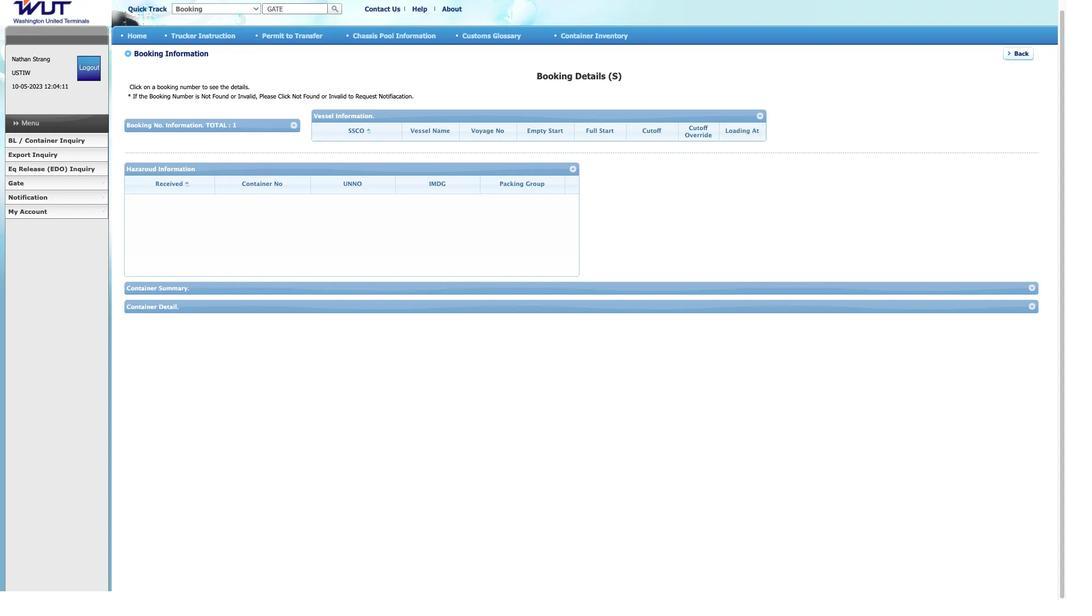 Task type: locate. For each thing, give the bounding box(es) containing it.
about link
[[442, 5, 462, 13]]

container left inventory
[[561, 31, 593, 39]]

0 vertical spatial container
[[561, 31, 593, 39]]

permit to transfer
[[262, 31, 322, 39]]

bl
[[8, 137, 17, 144]]

contact us
[[365, 5, 400, 13]]

inquiry down bl / container inquiry
[[32, 151, 58, 158]]

container
[[561, 31, 593, 39], [25, 137, 58, 144]]

None text field
[[262, 3, 328, 14]]

(edo)
[[47, 165, 68, 172]]

export inquiry link
[[5, 148, 108, 162]]

inventory
[[595, 31, 628, 39]]

0 horizontal spatial container
[[25, 137, 58, 144]]

container inside "bl / container inquiry" link
[[25, 137, 58, 144]]

eq release (edo) inquiry link
[[5, 162, 108, 176]]

2023
[[29, 83, 43, 90]]

container up 'export inquiry'
[[25, 137, 58, 144]]

inquiry
[[60, 137, 85, 144], [32, 151, 58, 158], [70, 165, 95, 172]]

notification link
[[5, 190, 108, 205]]

my account
[[8, 208, 47, 215]]

inquiry right (edo)
[[70, 165, 95, 172]]

eq
[[8, 165, 17, 172]]

bl / container inquiry link
[[5, 134, 108, 148]]

2 vertical spatial inquiry
[[70, 165, 95, 172]]

login image
[[77, 56, 101, 81]]

release
[[19, 165, 45, 172]]

chassis pool information
[[353, 31, 436, 39]]

inquiry for (edo)
[[70, 165, 95, 172]]

inquiry up export inquiry link
[[60, 137, 85, 144]]

nathan strang
[[12, 55, 50, 62]]

gate link
[[5, 176, 108, 190]]

trucker
[[171, 31, 197, 39]]

export
[[8, 151, 30, 158]]

my account link
[[5, 205, 108, 219]]

track
[[149, 5, 167, 13]]

my
[[8, 208, 18, 215]]

inquiry inside "bl / container inquiry" link
[[60, 137, 85, 144]]

instruction
[[198, 31, 235, 39]]

12:04:11
[[44, 83, 68, 90]]

1 vertical spatial container
[[25, 137, 58, 144]]

account
[[20, 208, 47, 215]]

container inventory
[[561, 31, 628, 39]]

pool
[[380, 31, 394, 39]]

eq release (edo) inquiry
[[8, 165, 95, 172]]

0 vertical spatial inquiry
[[60, 137, 85, 144]]

inquiry inside eq release (edo) inquiry link
[[70, 165, 95, 172]]

1 vertical spatial inquiry
[[32, 151, 58, 158]]



Task type: vqa. For each thing, say whether or not it's contained in the screenshot.
Eq Release (EDO) Inquiry link in the left of the page
yes



Task type: describe. For each thing, give the bounding box(es) containing it.
nathan
[[12, 55, 31, 62]]

us
[[392, 5, 400, 13]]

05-
[[21, 83, 29, 90]]

customs glossary
[[462, 31, 521, 39]]

trucker instruction
[[171, 31, 235, 39]]

quick track
[[128, 5, 167, 13]]

inquiry for container
[[60, 137, 85, 144]]

glossary
[[493, 31, 521, 39]]

1 horizontal spatial container
[[561, 31, 593, 39]]

inquiry inside export inquiry link
[[32, 151, 58, 158]]

help
[[412, 5, 427, 13]]

information
[[396, 31, 436, 39]]

contact us link
[[365, 5, 400, 13]]

gate
[[8, 180, 24, 187]]

customs
[[462, 31, 491, 39]]

export inquiry
[[8, 151, 58, 158]]

to
[[286, 31, 293, 39]]

help link
[[412, 5, 427, 13]]

bl / container inquiry
[[8, 137, 85, 144]]

permit
[[262, 31, 284, 39]]

quick
[[128, 5, 147, 13]]

strang
[[33, 55, 50, 62]]

home
[[128, 31, 147, 39]]

chassis
[[353, 31, 378, 39]]

transfer
[[295, 31, 322, 39]]

about
[[442, 5, 462, 13]]

notification
[[8, 194, 48, 201]]

/
[[19, 137, 23, 144]]

10-05-2023 12:04:11
[[12, 83, 68, 90]]

ustiw
[[12, 69, 30, 76]]

10-
[[12, 83, 21, 90]]

contact
[[365, 5, 390, 13]]



